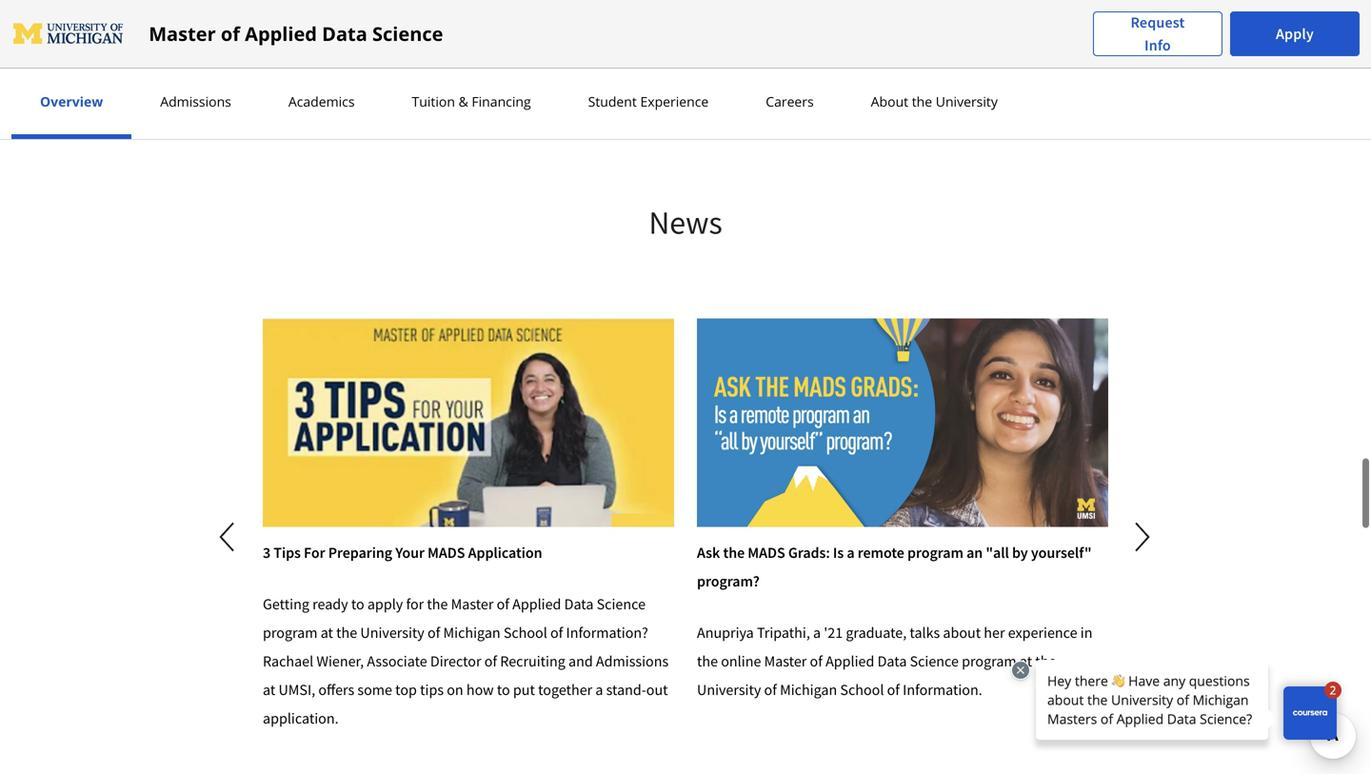 Task type: locate. For each thing, give the bounding box(es) containing it.
university of michigan image
[[11, 19, 126, 49]]

0 horizontal spatial applied
[[245, 20, 317, 47]]

0 horizontal spatial michigan
[[443, 623, 501, 642]]

program inside ask the mads grads: is a remote program an "all by yourself" program?
[[908, 543, 964, 562]]

umsi,
[[279, 680, 315, 699]]

master up admissions link
[[149, 20, 216, 47]]

michigan down '21 on the right bottom of the page
[[780, 680, 837, 699]]

2 vertical spatial applied
[[826, 652, 875, 671]]

2 vertical spatial program
[[962, 652, 1017, 671]]

michigan
[[443, 623, 501, 642], [780, 680, 837, 699]]

stand-
[[606, 680, 646, 699]]

a left '21 on the right bottom of the page
[[813, 623, 821, 642]]

michigan up 'director'
[[443, 623, 501, 642]]

1 vertical spatial applied
[[512, 595, 561, 614]]

applied up academics link
[[245, 20, 317, 47]]

data up academics link
[[322, 20, 367, 47]]

program
[[908, 543, 964, 562], [263, 623, 318, 642], [962, 652, 1017, 671]]

data down graduate,
[[878, 652, 907, 671]]

university inside getting ready to apply for the master of applied data science program at the university of michigan school of information? rachael wiener, associate director of recruiting and admissions at umsi, offers some top tips on how to put together a stand-out application.
[[360, 623, 425, 642]]

school down graduate,
[[840, 680, 884, 699]]

university right about
[[936, 92, 998, 110]]

data up information?
[[564, 595, 594, 614]]

rachael
[[263, 652, 313, 671]]

preparing
[[328, 543, 392, 562]]

science up tuition
[[372, 20, 443, 47]]

2 mads from the left
[[748, 543, 785, 562]]

at down ready
[[321, 623, 333, 642]]

science up information.
[[910, 652, 959, 671]]

applied inside anupriya tripathi, a '21 graduate, talks about her experience in the online master of applied data science program at the university of michigan school of information.
[[826, 652, 875, 671]]

by
[[1012, 543, 1028, 562]]

applied up recruiting on the bottom of the page
[[512, 595, 561, 614]]

2 horizontal spatial master
[[764, 652, 807, 671]]

university up associate
[[360, 623, 425, 642]]

put
[[513, 680, 535, 699]]

1 horizontal spatial admissions
[[596, 652, 669, 671]]

experience
[[1008, 623, 1078, 642]]

to left the put
[[497, 680, 510, 699]]

to
[[351, 595, 364, 614], [497, 680, 510, 699]]

1 horizontal spatial university
[[697, 680, 761, 699]]

0 vertical spatial data
[[322, 20, 367, 47]]

0 vertical spatial science
[[372, 20, 443, 47]]

the up wiener,
[[336, 623, 357, 642]]

2 vertical spatial science
[[910, 652, 959, 671]]

mads
[[428, 543, 465, 562], [748, 543, 785, 562]]

mads left grads:
[[748, 543, 785, 562]]

3 tips for preparing your mads application image
[[263, 318, 674, 527]]

2 horizontal spatial data
[[878, 652, 907, 671]]

school up recruiting on the bottom of the page
[[504, 623, 547, 642]]

0 horizontal spatial school
[[504, 623, 547, 642]]

0 horizontal spatial admissions
[[160, 92, 231, 110]]

0 vertical spatial program
[[908, 543, 964, 562]]

1 vertical spatial program
[[263, 623, 318, 642]]

ask the mads grads: is a remote program an "all by yourself" program? link
[[697, 318, 1109, 596]]

on
[[447, 680, 463, 699]]

graduate,
[[846, 623, 907, 642]]

go to next slide image
[[1121, 514, 1165, 560]]

1 horizontal spatial at
[[321, 623, 333, 642]]

master inside getting ready to apply for the master of applied data science program at the university of michigan school of information? rachael wiener, associate director of recruiting and admissions at umsi, offers some top tips on how to put together a stand-out application.
[[451, 595, 494, 614]]

program down the her
[[962, 652, 1017, 671]]

2 horizontal spatial a
[[847, 543, 855, 562]]

2 vertical spatial data
[[878, 652, 907, 671]]

2 vertical spatial master
[[764, 652, 807, 671]]

1 vertical spatial school
[[840, 680, 884, 699]]

3 tips for preparing your mads application
[[263, 543, 542, 562]]

0 vertical spatial michigan
[[443, 623, 501, 642]]

tuition & financing link
[[406, 92, 537, 110]]

information?
[[566, 623, 648, 642]]

master right the for
[[451, 595, 494, 614]]

to left apply
[[351, 595, 364, 614]]

1 vertical spatial a
[[813, 623, 821, 642]]

of
[[221, 20, 240, 47], [497, 595, 509, 614], [428, 623, 440, 642], [550, 623, 563, 642], [484, 652, 497, 671], [810, 652, 823, 671], [764, 680, 777, 699], [887, 680, 900, 699]]

applied
[[245, 20, 317, 47], [512, 595, 561, 614], [826, 652, 875, 671]]

school
[[504, 623, 547, 642], [840, 680, 884, 699]]

the left online at the right bottom of the page
[[697, 652, 718, 671]]

"all
[[986, 543, 1009, 562]]

1 vertical spatial university
[[360, 623, 425, 642]]

1 horizontal spatial school
[[840, 680, 884, 699]]

2 horizontal spatial applied
[[826, 652, 875, 671]]

at down experience
[[1020, 652, 1032, 671]]

a inside getting ready to apply for the master of applied data science program at the university of michigan school of information? rachael wiener, associate director of recruiting and admissions at umsi, offers some top tips on how to put together a stand-out application.
[[596, 680, 603, 699]]

admissions link
[[154, 92, 237, 110]]

science up information?
[[597, 595, 646, 614]]

your
[[395, 543, 425, 562]]

academics link
[[283, 92, 360, 110]]

in
[[1081, 623, 1093, 642]]

application.
[[263, 709, 339, 728]]

0 vertical spatial to
[[351, 595, 364, 614]]

science inside anupriya tripathi, a '21 graduate, talks about her experience in the online master of applied data science program at the university of michigan school of information.
[[910, 652, 959, 671]]

1 horizontal spatial applied
[[512, 595, 561, 614]]

mads right your
[[428, 543, 465, 562]]

how
[[467, 680, 494, 699]]

0 horizontal spatial mads
[[428, 543, 465, 562]]

admissions
[[160, 92, 231, 110], [596, 652, 669, 671]]

university down online at the right bottom of the page
[[697, 680, 761, 699]]

top
[[395, 680, 417, 699]]

0 vertical spatial school
[[504, 623, 547, 642]]

request info button
[[1093, 11, 1223, 57]]

getting ready to apply for the master of applied data science program at the university of michigan school of information? rachael wiener, associate director of recruiting and admissions at umsi, offers some top tips on how to put together a stand-out application.
[[263, 595, 669, 728]]

ask
[[697, 543, 720, 562]]

recruiting
[[500, 652, 566, 671]]

michigan inside getting ready to apply for the master of applied data science program at the university of michigan school of information? rachael wiener, associate director of recruiting and admissions at umsi, offers some top tips on how to put together a stand-out application.
[[443, 623, 501, 642]]

0 horizontal spatial at
[[263, 680, 275, 699]]

0 horizontal spatial a
[[596, 680, 603, 699]]

1 horizontal spatial mads
[[748, 543, 785, 562]]

the right ask
[[723, 543, 745, 562]]

0 horizontal spatial data
[[322, 20, 367, 47]]

a inside anupriya tripathi, a '21 graduate, talks about her experience in the online master of applied data science program at the university of michigan school of information.
[[813, 623, 821, 642]]

2 vertical spatial at
[[263, 680, 275, 699]]

1 vertical spatial admissions
[[596, 652, 669, 671]]

1 vertical spatial data
[[564, 595, 594, 614]]

0 vertical spatial at
[[321, 623, 333, 642]]

1 horizontal spatial michigan
[[780, 680, 837, 699]]

the
[[912, 92, 932, 110], [723, 543, 745, 562], [427, 595, 448, 614], [336, 623, 357, 642], [697, 652, 718, 671], [1035, 652, 1056, 671]]

1 horizontal spatial master
[[451, 595, 494, 614]]

getting
[[263, 595, 309, 614]]

at
[[321, 623, 333, 642], [1020, 652, 1032, 671], [263, 680, 275, 699]]

about the university link
[[865, 92, 1004, 110]]

2 vertical spatial university
[[697, 680, 761, 699]]

1 horizontal spatial a
[[813, 623, 821, 642]]

1 vertical spatial to
[[497, 680, 510, 699]]

university
[[936, 92, 998, 110], [360, 623, 425, 642], [697, 680, 761, 699]]

1 vertical spatial michigan
[[780, 680, 837, 699]]

0 vertical spatial a
[[847, 543, 855, 562]]

1 vertical spatial science
[[597, 595, 646, 614]]

1 horizontal spatial science
[[597, 595, 646, 614]]

her
[[984, 623, 1005, 642]]

careers link
[[760, 92, 820, 110]]

1 vertical spatial master
[[451, 595, 494, 614]]

0 horizontal spatial master
[[149, 20, 216, 47]]

the inside ask the mads grads: is a remote program an "all by yourself" program?
[[723, 543, 745, 562]]

2 vertical spatial a
[[596, 680, 603, 699]]

applied down '21 on the right bottom of the page
[[826, 652, 875, 671]]

2 horizontal spatial university
[[936, 92, 998, 110]]

program up rachael
[[263, 623, 318, 642]]

info
[[1145, 36, 1171, 55]]

mads inside ask the mads grads: is a remote program an "all by yourself" program?
[[748, 543, 785, 562]]

school inside anupriya tripathi, a '21 graduate, talks about her experience in the online master of applied data science program at the university of michigan school of information.
[[840, 680, 884, 699]]

applied inside getting ready to apply for the master of applied data science program at the university of michigan school of information? rachael wiener, associate director of recruiting and admissions at umsi, offers some top tips on how to put together a stand-out application.
[[512, 595, 561, 614]]

1 mads from the left
[[428, 543, 465, 562]]

1 vertical spatial at
[[1020, 652, 1032, 671]]

a inside ask the mads grads: is a remote program an "all by yourself" program?
[[847, 543, 855, 562]]

remote
[[858, 543, 905, 562]]

0 horizontal spatial science
[[372, 20, 443, 47]]

3
[[263, 543, 271, 562]]

science
[[372, 20, 443, 47], [597, 595, 646, 614], [910, 652, 959, 671]]

program inside getting ready to apply for the master of applied data science program at the university of michigan school of information? rachael wiener, associate director of recruiting and admissions at umsi, offers some top tips on how to put together a stand-out application.
[[263, 623, 318, 642]]

information.
[[903, 680, 983, 699]]

data inside getting ready to apply for the master of applied data science program at the university of michigan school of information? rachael wiener, associate director of recruiting and admissions at umsi, offers some top tips on how to put together a stand-out application.
[[564, 595, 594, 614]]

2 horizontal spatial science
[[910, 652, 959, 671]]

a
[[847, 543, 855, 562], [813, 623, 821, 642], [596, 680, 603, 699]]

apply
[[1276, 24, 1314, 43]]

go to previous slide image
[[207, 514, 250, 560]]

master down the tripathi, at right
[[764, 652, 807, 671]]

tips
[[274, 543, 301, 562]]

financing
[[472, 92, 531, 110]]

a right is
[[847, 543, 855, 562]]

at left umsi,
[[263, 680, 275, 699]]

grads:
[[788, 543, 830, 562]]

a left stand-
[[596, 680, 603, 699]]

data
[[322, 20, 367, 47], [564, 595, 594, 614], [878, 652, 907, 671]]

yourself"
[[1031, 543, 1092, 562]]

tuition
[[412, 92, 455, 110]]

2 horizontal spatial at
[[1020, 652, 1032, 671]]

master
[[149, 20, 216, 47], [451, 595, 494, 614], [764, 652, 807, 671]]

0 horizontal spatial university
[[360, 623, 425, 642]]

program left the an
[[908, 543, 964, 562]]

request info
[[1131, 13, 1185, 55]]

1 horizontal spatial data
[[564, 595, 594, 614]]

overview link
[[34, 92, 109, 110]]



Task type: describe. For each thing, give the bounding box(es) containing it.
apply
[[367, 595, 403, 614]]

0 vertical spatial university
[[936, 92, 998, 110]]

ready
[[312, 595, 348, 614]]

academics
[[288, 92, 355, 110]]

3 tips for preparing your mads application link
[[263, 318, 674, 567]]

and
[[569, 652, 593, 671]]

online
[[721, 652, 761, 671]]

learn more about michigan school of information's master of applied data science degree image
[[11, 0, 674, 54]]

out
[[646, 680, 668, 699]]

student experience link
[[582, 92, 714, 110]]

for
[[406, 595, 424, 614]]

is
[[833, 543, 844, 562]]

director
[[430, 652, 481, 671]]

offers
[[318, 680, 354, 699]]

some
[[358, 680, 392, 699]]

admissions inside getting ready to apply for the master of applied data science program at the university of michigan school of information? rachael wiener, associate director of recruiting and admissions at umsi, offers some top tips on how to put together a stand-out application.
[[596, 652, 669, 671]]

master of applied data science
[[149, 20, 443, 47]]

1 horizontal spatial to
[[497, 680, 510, 699]]

about
[[871, 92, 909, 110]]

an
[[967, 543, 983, 562]]

0 horizontal spatial to
[[351, 595, 364, 614]]

&
[[459, 92, 468, 110]]

experience
[[640, 92, 709, 110]]

0 vertical spatial master
[[149, 20, 216, 47]]

about the university
[[871, 92, 998, 110]]

together
[[538, 680, 593, 699]]

associate
[[367, 652, 427, 671]]

school inside getting ready to apply for the master of applied data science program at the university of michigan school of information? rachael wiener, associate director of recruiting and admissions at umsi, offers some top tips on how to put together a stand-out application.
[[504, 623, 547, 642]]

about
[[943, 623, 981, 642]]

student experience
[[588, 92, 709, 110]]

news
[[649, 202, 722, 243]]

0 vertical spatial applied
[[245, 20, 317, 47]]

tuition & financing
[[412, 92, 531, 110]]

0 vertical spatial admissions
[[160, 92, 231, 110]]

wiener,
[[317, 652, 364, 671]]

data inside anupriya tripathi, a '21 graduate, talks about her experience in the online master of applied data science program at the university of michigan school of information.
[[878, 652, 907, 671]]

program?
[[697, 572, 760, 591]]

tips
[[420, 680, 444, 699]]

go to previous slide image
[[219, 522, 234, 552]]

the down experience
[[1035, 652, 1056, 671]]

michigan inside anupriya tripathi, a '21 graduate, talks about her experience in the online master of applied data science program at the university of michigan school of information.
[[780, 680, 837, 699]]

master inside anupriya tripathi, a '21 graduate, talks about her experience in the online master of applied data science program at the university of michigan school of information.
[[764, 652, 807, 671]]

overview
[[40, 92, 103, 110]]

science inside getting ready to apply for the master of applied data science program at the university of michigan school of information? rachael wiener, associate director of recruiting and admissions at umsi, offers some top tips on how to put together a stand-out application.
[[597, 595, 646, 614]]

talks
[[910, 623, 940, 642]]

ask the mads grads: is a remote program an "all by yourself" program?
[[697, 543, 1092, 591]]

careers
[[766, 92, 814, 110]]

tripathi,
[[757, 623, 810, 642]]

university inside anupriya tripathi, a '21 graduate, talks about her experience in the online master of applied data science program at the university of michigan school of information.
[[697, 680, 761, 699]]

program inside anupriya tripathi, a '21 graduate, talks about her experience in the online master of applied data science program at the university of michigan school of information.
[[962, 652, 1017, 671]]

'21
[[824, 623, 843, 642]]

the right the for
[[427, 595, 448, 614]]

ask the mads grads: is a remote program an "all by yourself" program? image
[[697, 318, 1109, 527]]

request
[[1131, 13, 1185, 32]]

student
[[588, 92, 637, 110]]

application
[[468, 543, 542, 562]]

apply button
[[1230, 11, 1360, 56]]

anupriya
[[697, 623, 754, 642]]

the right about
[[912, 92, 932, 110]]

at inside anupriya tripathi, a '21 graduate, talks about her experience in the online master of applied data science program at the university of michigan school of information.
[[1020, 652, 1032, 671]]

for
[[304, 543, 325, 562]]

anupriya tripathi, a '21 graduate, talks about her experience in the online master of applied data science program at the university of michigan school of information.
[[697, 623, 1093, 699]]



Task type: vqa. For each thing, say whether or not it's contained in the screenshot.
google
no



